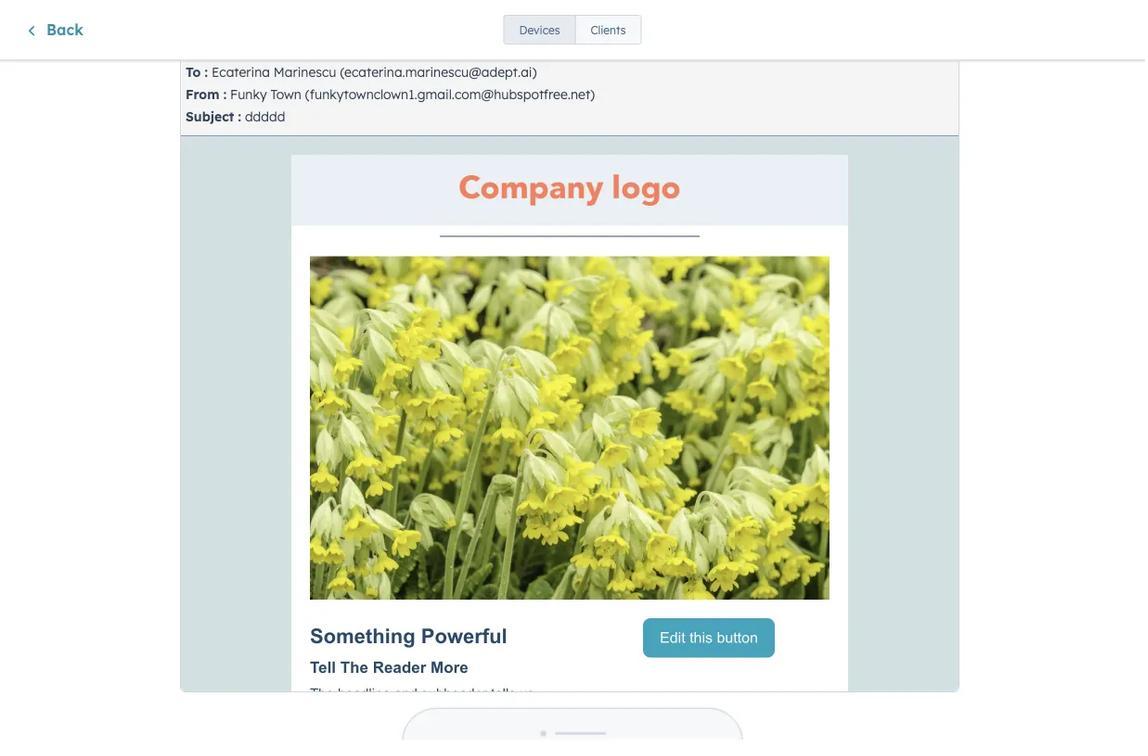 Task type: locate. For each thing, give the bounding box(es) containing it.
ddddd
[[245, 109, 285, 125]]

send left 'test'
[[937, 70, 964, 84]]

None field
[[485, 13, 627, 39]]

: down the funky
[[238, 109, 241, 125]]

test
[[967, 70, 986, 84]]

:
[[205, 64, 208, 80], [223, 86, 227, 103], [238, 109, 241, 125]]

0 horizontal spatial send
[[535, 71, 568, 87]]

send inside button
[[937, 70, 964, 84]]

Clients button
[[575, 15, 642, 45]]

edit
[[379, 71, 405, 87]]

1 horizontal spatial :
[[223, 86, 227, 103]]

2 horizontal spatial :
[[238, 109, 241, 125]]

send
[[937, 70, 964, 84], [535, 71, 568, 87]]

back
[[46, 20, 83, 39]]

group containing devices
[[503, 15, 642, 45]]

send or schedule link
[[516, 53, 669, 105]]

funky
[[230, 86, 267, 103]]

: right from
[[223, 86, 227, 103]]

ecaterina
[[212, 64, 270, 80]]

subject
[[186, 109, 234, 125]]

1 horizontal spatial send
[[937, 70, 964, 84]]

or
[[572, 71, 587, 87]]

2 vertical spatial :
[[238, 109, 241, 125]]

0 horizontal spatial :
[[205, 64, 208, 80]]

send test email
[[937, 70, 1018, 84]]

back button
[[24, 18, 83, 41]]

settings link
[[424, 53, 516, 105]]

send for send test email
[[937, 70, 964, 84]]

marinescu
[[274, 64, 336, 80]]

edit link
[[360, 53, 424, 105]]

0 vertical spatial :
[[205, 64, 208, 80]]

(ecaterina.marinescu@adept.ai)
[[340, 64, 537, 80]]

1 vertical spatial :
[[223, 86, 227, 103]]

group
[[503, 15, 642, 45]]

settings
[[443, 71, 498, 87]]

: right to at the top left
[[205, 64, 208, 80]]

send left or
[[535, 71, 568, 87]]



Task type: describe. For each thing, give the bounding box(es) containing it.
town
[[271, 86, 301, 103]]

automation link
[[669, 53, 785, 105]]

to
[[186, 64, 201, 80]]

exit button
[[19, 7, 89, 45]]

Devices button
[[503, 15, 576, 45]]

automation
[[687, 71, 766, 87]]

email
[[990, 70, 1018, 84]]

to : ecaterina marinescu (ecaterina.marinescu@adept.ai) from : funky town (funkytownclown1.gmail.com@hubspotfree.net) subject : ddddd
[[186, 64, 595, 125]]

from
[[186, 86, 219, 103]]

schedule
[[591, 71, 650, 87]]

send test email button
[[921, 62, 1034, 92]]

devices
[[519, 23, 560, 37]]

send for send or schedule
[[535, 71, 568, 87]]

exit
[[42, 18, 66, 34]]

clients
[[591, 23, 626, 37]]

send or schedule
[[535, 71, 650, 87]]

(funkytownclown1.gmail.com@hubspotfree.net)
[[305, 86, 595, 103]]



Task type: vqa. For each thing, say whether or not it's contained in the screenshot.
Apoptosis Studios
no



